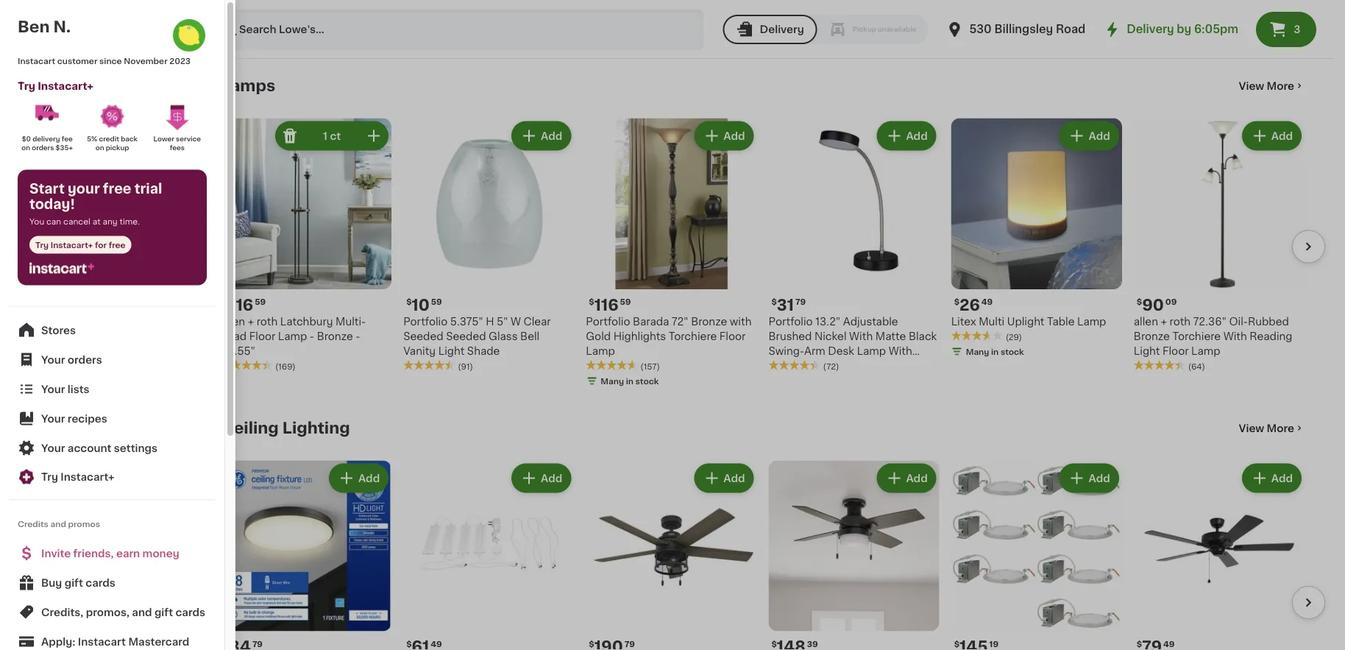 Task type: describe. For each thing, give the bounding box(es) containing it.
delivery by 6:05pm link
[[1104, 21, 1239, 38]]

arm
[[805, 346, 826, 357]]

start your free trial today! you can cancel at any time.
[[29, 183, 162, 225]]

clear
[[524, 317, 551, 327]]

$ inside $ 26 49
[[955, 298, 960, 306]]

light inside portfolio 5.375" h 5" w clear seeded seeded glass bell vanity light shade
[[439, 346, 465, 357]]

13.2"
[[816, 317, 841, 327]]

all stores link
[[50, 9, 194, 50]]

0 horizontal spatial ceiling lighting
[[27, 613, 107, 623]]

72"
[[672, 317, 689, 327]]

5"
[[497, 317, 508, 327]]

31
[[777, 297, 795, 313]]

1 horizontal spatial 79
[[625, 640, 635, 648]]

1 vertical spatial cards
[[176, 607, 205, 617]]

1 vertical spatial orders
[[68, 355, 102, 365]]

h
[[486, 317, 494, 327]]

promos,
[[86, 607, 130, 617]]

litex multi uplight table lamp
[[952, 317, 1107, 327]]

try instacart+ for free
[[35, 241, 126, 249]]

floor inside portfolio barada 72" bronze with gold highlights torchiere floor lamp
[[720, 332, 746, 342]]

credits, promos, and gift cards link
[[9, 598, 216, 627]]

(113) button
[[769, 0, 940, 14]]

view pricing policy
[[50, 164, 129, 172]]

+ for 116
[[248, 317, 254, 327]]

instacart plus image
[[29, 262, 94, 274]]

credit
[[99, 135, 119, 142]]

lower
[[154, 135, 174, 142]]

building supplies link
[[9, 464, 179, 492]]

torchiere for 90
[[1173, 332, 1222, 342]]

90
[[1143, 297, 1165, 313]]

customer
[[57, 57, 97, 65]]

appliances
[[18, 529, 77, 539]]

any
[[103, 217, 118, 225]]

delivery for delivery by 6:05pm
[[1128, 24, 1175, 35]]

your account settings
[[41, 443, 158, 453]]

530 billingsley road button
[[947, 9, 1086, 50]]

1 horizontal spatial lamps
[[221, 79, 276, 94]]

49 inside $ 26 49
[[982, 298, 993, 306]]

service type group
[[724, 15, 929, 44]]

0 horizontal spatial ceiling
[[27, 613, 62, 623]]

item carousel region for lamps
[[221, 113, 1326, 396]]

pickup
[[106, 144, 129, 151]]

your for your account settings
[[41, 443, 65, 453]]

account
[[68, 443, 112, 453]]

delivery
[[33, 135, 60, 142]]

0 horizontal spatial with
[[850, 332, 873, 342]]

shade inside portfolio 13.2" adjustable brushed nickel with matte black swing-arm desk lamp with plastic shade
[[806, 361, 839, 371]]

glass
[[489, 332, 518, 342]]

2 seeded from the left
[[446, 332, 486, 342]]

$ inside $ 90 09
[[1137, 298, 1143, 306]]

instacart+ for you can cancel at any time.
[[51, 241, 93, 249]]

72.36"
[[1194, 317, 1227, 327]]

electrical
[[18, 361, 68, 371]]

lowe's
[[75, 147, 112, 157]]

5%
[[87, 135, 97, 142]]

cancel
[[63, 217, 91, 225]]

more for ceiling lighting
[[1268, 423, 1295, 434]]

1 horizontal spatial with
[[889, 346, 913, 357]]

ben n.
[[18, 19, 71, 34]]

530
[[970, 24, 992, 35]]

your for your recipes
[[41, 413, 65, 424]]

lowe's link
[[61, 77, 126, 159]]

credits and promos element
[[9, 539, 216, 650]]

5.375"
[[451, 317, 483, 327]]

item carousel region for ceiling lighting
[[221, 455, 1326, 650]]

$ inside $ 10 59
[[407, 298, 412, 306]]

(157)
[[641, 363, 660, 371]]

increment quantity of allen + roth latchbury multi-head floor lamp - bronze - 66.55" image
[[365, 128, 383, 145]]

table
[[1048, 317, 1075, 327]]

highlights
[[614, 332, 666, 342]]

vanity
[[404, 346, 436, 357]]

multi
[[979, 317, 1005, 327]]

2 - from the left
[[356, 332, 360, 342]]

portfolio for 31
[[769, 317, 813, 327]]

satisfaction
[[62, 179, 111, 187]]

0 horizontal spatial 79
[[252, 640, 263, 648]]

barada
[[633, 317, 670, 327]]

$ 116 59 for portfolio
[[589, 297, 631, 313]]

$ 90 09
[[1137, 297, 1178, 313]]

$0
[[22, 135, 31, 142]]

1 seeded from the left
[[404, 332, 444, 342]]

2 vertical spatial lighting
[[65, 613, 107, 623]]

(169)
[[275, 363, 296, 371]]

lamp inside the allen + roth latchbury multi- head floor lamp - bronze - 66.55"
[[278, 332, 307, 342]]

instacart+ for instacart customer since november 2023
[[38, 81, 93, 91]]

floor inside the allen + roth latchbury multi- head floor lamp - bronze - 66.55"
[[249, 332, 276, 342]]

$ inside $ 31 79
[[772, 298, 777, 306]]

torchiere for 116
[[669, 332, 717, 342]]

view more for lamps
[[1240, 81, 1295, 91]]

1 vertical spatial lamps
[[27, 585, 61, 595]]

pricing
[[72, 164, 101, 172]]

2 vertical spatial try
[[41, 472, 58, 482]]

plumbing link
[[9, 436, 179, 464]]

1 vertical spatial free
[[109, 241, 126, 249]]

shade inside portfolio 5.375" h 5" w clear seeded seeded glass bell vanity light shade
[[467, 346, 500, 357]]

instacart customer since november 2023
[[18, 57, 191, 65]]

buy for buy it again
[[41, 251, 62, 261]]

1 horizontal spatial lamps link
[[221, 77, 276, 95]]

0 vertical spatial ceiling lighting
[[221, 421, 350, 436]]

portfolio barada 72" bronze with gold highlights torchiere floor lamp
[[586, 317, 752, 357]]

1 vertical spatial view
[[50, 164, 70, 172]]

ben
[[18, 19, 50, 34]]

delivery button
[[724, 15, 818, 44]]

lighting link
[[9, 548, 179, 576]]

roth for 90
[[1170, 317, 1191, 327]]

plumbing
[[18, 445, 68, 455]]

portfolio for 116
[[586, 317, 631, 327]]

1 ct
[[323, 131, 341, 141]]

oil-
[[1230, 317, 1249, 327]]

your account settings link
[[9, 433, 216, 463]]

79 inside $ 31 79
[[796, 298, 806, 306]]

portfolio for 10
[[404, 317, 448, 327]]

remove allen + roth latchbury multi-head floor lamp - bronze - 66.55" image
[[281, 128, 299, 145]]

(29)
[[1006, 333, 1023, 341]]

59 for 5.375"
[[431, 298, 442, 306]]

$35+
[[56, 144, 73, 151]]

tools link
[[9, 324, 179, 352]]

building
[[18, 473, 61, 483]]

supplies
[[64, 473, 110, 483]]

litex
[[952, 317, 977, 327]]

billingsley
[[995, 24, 1054, 35]]

promos
[[68, 520, 100, 528]]

instacart logo image
[[50, 21, 138, 38]]

adjustable
[[844, 317, 899, 327]]

100% satisfaction guarantee button
[[23, 174, 165, 188]]

your for your orders
[[41, 355, 65, 365]]

your for your lists
[[41, 384, 65, 394]]

shop
[[41, 222, 69, 232]]

n.
[[53, 19, 71, 34]]

buy gift cards link
[[9, 568, 216, 598]]

light inside the allen + roth 72.36" oil-rubbed bronze torchiere with reading light floor lamp
[[1135, 346, 1161, 357]]

buy for buy gift cards
[[41, 578, 62, 588]]

$ 116 59 for allen
[[224, 297, 266, 313]]

on for $0
[[22, 144, 30, 151]]

view more for ceiling lighting
[[1240, 423, 1295, 434]]

lower service fees
[[154, 135, 203, 151]]

view more link for ceiling lighting
[[1240, 421, 1305, 436]]

view pricing policy link
[[50, 162, 138, 174]]

your orders link
[[9, 345, 216, 374]]



Task type: locate. For each thing, give the bounding box(es) containing it.
view for ceiling lighting
[[1240, 423, 1265, 434]]

lighting down appliances
[[18, 557, 61, 567]]

november
[[124, 57, 168, 65]]

2 vertical spatial view
[[1240, 423, 1265, 434]]

instacart+ down customer in the top left of the page
[[38, 81, 93, 91]]

0 vertical spatial instacart
[[18, 57, 55, 65]]

2 more from the top
[[1268, 423, 1295, 434]]

lighting up apply: instacart mastercard button
[[65, 613, 107, 623]]

6:05pm
[[1195, 24, 1239, 35]]

try instacart+ down account
[[41, 472, 115, 482]]

1 horizontal spatial seeded
[[446, 332, 486, 342]]

many in stock button
[[221, 0, 392, 17], [404, 0, 575, 17]]

+ inside the allen + roth latchbury multi- head floor lamp - bronze - 66.55"
[[248, 317, 254, 327]]

2 horizontal spatial 49
[[1164, 640, 1176, 648]]

1 vertical spatial ceiling
[[27, 613, 62, 623]]

credits and promos
[[18, 520, 100, 528]]

100%
[[38, 179, 60, 187]]

2 horizontal spatial 79
[[796, 298, 806, 306]]

0 horizontal spatial 49
[[431, 640, 442, 648]]

2 + from the left
[[1162, 317, 1168, 327]]

shade down 'arm'
[[806, 361, 839, 371]]

2 item carousel region from the top
[[221, 455, 1326, 650]]

portfolio up brushed
[[769, 317, 813, 327]]

1 horizontal spatial and
[[132, 607, 152, 617]]

1 horizontal spatial light
[[1135, 346, 1161, 357]]

garden & outdoors link
[[9, 408, 179, 436]]

lists link
[[9, 271, 179, 300]]

on inside 5% credit back on pickup
[[95, 144, 104, 151]]

116 up gold
[[595, 297, 619, 313]]

try instacart+ image
[[18, 468, 35, 486]]

seeded up vanity
[[404, 332, 444, 342]]

10
[[412, 297, 430, 313]]

credits,
[[41, 607, 83, 617]]

lamp up the (64)
[[1192, 346, 1221, 357]]

59 right 10
[[431, 298, 442, 306]]

0 horizontal spatial on
[[22, 144, 30, 151]]

1 horizontal spatial $ 116 59
[[589, 297, 631, 313]]

0 horizontal spatial gift
[[65, 578, 83, 588]]

1
[[323, 131, 328, 141]]

time.
[[120, 217, 140, 225]]

it
[[65, 251, 72, 261]]

your inside "link"
[[41, 443, 65, 453]]

2 light from the left
[[1135, 346, 1161, 357]]

portfolio inside portfolio 5.375" h 5" w clear seeded seeded glass bell vanity light shade
[[404, 317, 448, 327]]

bronze down 90
[[1135, 332, 1171, 342]]

0 vertical spatial buy
[[41, 251, 62, 261]]

more for lamps
[[1268, 81, 1295, 91]]

with down adjustable
[[850, 332, 873, 342]]

0 horizontal spatial torchiere
[[669, 332, 717, 342]]

1 horizontal spatial delivery
[[1128, 24, 1175, 35]]

roth for 116
[[257, 317, 278, 327]]

buy down invite
[[41, 578, 62, 588]]

multi-
[[336, 317, 366, 327]]

0 vertical spatial free
[[103, 183, 131, 195]]

shade up the "(91)"
[[467, 346, 500, 357]]

light down 90
[[1135, 346, 1161, 357]]

torchiere inside the allen + roth 72.36" oil-rubbed bronze torchiere with reading light floor lamp
[[1173, 332, 1222, 342]]

★★★★★
[[952, 331, 1003, 341], [952, 331, 1003, 341], [221, 360, 272, 371], [221, 360, 272, 371], [404, 360, 455, 371], [404, 360, 455, 371], [769, 360, 821, 371], [769, 360, 821, 371], [586, 360, 638, 371], [586, 360, 638, 371], [1135, 360, 1186, 371], [1135, 360, 1186, 371]]

530 billingsley road
[[970, 24, 1086, 35]]

1 horizontal spatial gift
[[155, 607, 173, 617]]

79
[[796, 298, 806, 306], [252, 640, 263, 648], [625, 640, 635, 648]]

1 horizontal spatial on
[[95, 144, 104, 151]]

1 $ 116 59 from the left
[[224, 297, 266, 313]]

all
[[155, 26, 165, 34]]

1 horizontal spatial bronze
[[691, 317, 728, 327]]

2 view more from the top
[[1240, 423, 1295, 434]]

item carousel region
[[221, 113, 1326, 396], [221, 455, 1326, 650]]

stock
[[270, 4, 294, 12], [453, 4, 476, 12], [1001, 348, 1025, 356], [636, 377, 659, 385]]

0 vertical spatial gift
[[65, 578, 83, 588]]

1 horizontal spatial 49
[[982, 298, 993, 306]]

uplight
[[1008, 317, 1045, 327]]

and up mastercard
[[132, 607, 152, 617]]

1 horizontal spatial ceiling
[[221, 421, 279, 436]]

instacart down ben at the top left of page
[[18, 57, 55, 65]]

1 item carousel region from the top
[[221, 113, 1326, 396]]

buy gift cards
[[41, 578, 115, 588]]

lamps link
[[221, 77, 276, 95], [9, 576, 179, 604]]

garden & outdoors
[[18, 417, 121, 427]]

your lists link
[[9, 374, 216, 404]]

2 horizontal spatial floor
[[1163, 346, 1190, 357]]

road
[[1057, 24, 1086, 35]]

lighting down (169)
[[282, 421, 350, 436]]

0 horizontal spatial seeded
[[404, 332, 444, 342]]

1 - from the left
[[310, 332, 314, 342]]

free right for
[[109, 241, 126, 249]]

2 view more link from the top
[[1240, 421, 1305, 436]]

item carousel region containing add
[[221, 455, 1326, 650]]

bronze inside portfolio barada 72" bronze with gold highlights torchiere floor lamp
[[691, 317, 728, 327]]

your down &
[[41, 443, 65, 453]]

you
[[29, 217, 44, 225]]

stores
[[167, 26, 193, 34]]

instacart inside button
[[78, 637, 126, 647]]

2 on from the left
[[95, 144, 104, 151]]

bronze right 72"
[[691, 317, 728, 327]]

nickel
[[815, 332, 847, 342]]

1 horizontal spatial allen
[[1135, 317, 1159, 327]]

$ 116 59 up the head
[[224, 297, 266, 313]]

0 horizontal spatial -
[[310, 332, 314, 342]]

1 vertical spatial item carousel region
[[221, 455, 1326, 650]]

with down matte
[[889, 346, 913, 357]]

2 horizontal spatial with
[[1224, 332, 1248, 342]]

orders down tools link
[[68, 355, 102, 365]]

torchiere down 72"
[[669, 332, 717, 342]]

1 horizontal spatial many in stock button
[[404, 0, 575, 17]]

116 up the head
[[229, 297, 254, 313]]

1 116 from the left
[[229, 297, 254, 313]]

2 buy from the top
[[41, 578, 62, 588]]

2 horizontal spatial 59
[[620, 298, 631, 306]]

2 vertical spatial instacart+
[[61, 472, 115, 482]]

again
[[74, 251, 104, 261]]

roth inside the allen + roth 72.36" oil-rubbed bronze torchiere with reading light floor lamp
[[1170, 317, 1191, 327]]

black
[[909, 332, 938, 342]]

1 vertical spatial ceiling lighting link
[[9, 604, 179, 632]]

116 for portfolio
[[595, 297, 619, 313]]

4 your from the top
[[41, 443, 65, 453]]

try up $0
[[18, 81, 35, 91]]

1 horizontal spatial instacart
[[78, 637, 126, 647]]

by
[[1178, 24, 1192, 35]]

$ 26 49
[[955, 297, 993, 313]]

116 for allen
[[229, 297, 254, 313]]

delivery inside button
[[760, 24, 805, 35]]

roth down 09
[[1170, 317, 1191, 327]]

your
[[68, 183, 100, 195]]

your down stores
[[41, 355, 65, 365]]

and inside credits, promos, and gift cards link
[[132, 607, 152, 617]]

1 vertical spatial view more link
[[1240, 421, 1305, 436]]

100% satisfaction guarantee
[[38, 179, 156, 187]]

at
[[93, 217, 101, 225]]

0 vertical spatial ceiling lighting link
[[221, 420, 350, 437]]

1 vertical spatial buy
[[41, 578, 62, 588]]

$
[[224, 298, 229, 306], [407, 298, 412, 306], [772, 298, 777, 306], [955, 298, 960, 306], [589, 298, 595, 306], [1137, 298, 1143, 306], [224, 640, 229, 648], [407, 640, 412, 648], [772, 640, 777, 648], [955, 640, 960, 648], [589, 640, 595, 648], [1137, 640, 1143, 648]]

try right try instacart+ icon
[[41, 472, 58, 482]]

lowe's logo image
[[61, 77, 126, 141]]

view for lamps
[[1240, 81, 1265, 91]]

portfolio inside portfolio barada 72" bronze with gold highlights torchiere floor lamp
[[586, 317, 631, 327]]

ceiling lighting down (169)
[[221, 421, 350, 436]]

3 your from the top
[[41, 413, 65, 424]]

1 on from the left
[[22, 144, 30, 151]]

allen inside the allen + roth latchbury multi- head floor lamp - bronze - 66.55"
[[221, 317, 245, 327]]

1 59 from the left
[[255, 298, 266, 306]]

lamp inside the allen + roth 72.36" oil-rubbed bronze torchiere with reading light floor lamp
[[1192, 346, 1221, 357]]

2 horizontal spatial bronze
[[1135, 332, 1171, 342]]

many in stock
[[236, 4, 294, 12], [418, 4, 476, 12], [967, 348, 1025, 356], [601, 377, 659, 385]]

0 horizontal spatial roth
[[257, 317, 278, 327]]

can
[[46, 217, 61, 225]]

lamp right table
[[1078, 317, 1107, 327]]

your left lists
[[41, 384, 65, 394]]

free inside start your free trial today! you can cancel at any time.
[[103, 183, 131, 195]]

bell
[[521, 332, 540, 342]]

0 horizontal spatial lamps link
[[9, 576, 179, 604]]

0 vertical spatial lighting
[[282, 421, 350, 436]]

apply: instacart mastercard button
[[9, 627, 216, 650]]

on inside $0 delivery fee on orders $35+
[[22, 144, 30, 151]]

buy inside "link"
[[41, 251, 62, 261]]

lamp down gold
[[586, 346, 615, 357]]

$ 116 59 up gold
[[589, 297, 631, 313]]

your recipes link
[[9, 404, 216, 433]]

+
[[248, 317, 254, 327], [1162, 317, 1168, 327]]

product group
[[221, 0, 392, 45], [769, 0, 940, 42], [1135, 0, 1305, 42], [221, 119, 392, 372], [404, 119, 575, 372], [586, 119, 757, 390], [769, 119, 940, 372], [952, 119, 1123, 361], [1135, 119, 1305, 372], [221, 461, 392, 650], [404, 461, 575, 650], [586, 461, 757, 650], [769, 461, 940, 650], [952, 461, 1123, 650], [1135, 461, 1305, 650]]

1 horizontal spatial lighting
[[65, 613, 107, 623]]

orders inside $0 delivery fee on orders $35+
[[32, 144, 54, 151]]

w
[[511, 317, 521, 327]]

1 allen from the left
[[221, 317, 245, 327]]

0 vertical spatial lamps link
[[221, 77, 276, 95]]

0 horizontal spatial floor
[[249, 332, 276, 342]]

1 buy from the top
[[41, 251, 62, 261]]

allen for 116
[[221, 317, 245, 327]]

0 vertical spatial view more
[[1240, 81, 1295, 91]]

0 horizontal spatial +
[[248, 317, 254, 327]]

floor up the (64)
[[1163, 346, 1190, 357]]

cards down lighting link
[[86, 578, 115, 588]]

1 horizontal spatial 116
[[595, 297, 619, 313]]

-
[[310, 332, 314, 342], [356, 332, 360, 342]]

guarantee
[[113, 179, 156, 187]]

start
[[29, 183, 65, 195]]

back
[[121, 135, 138, 142]]

1 portfolio from the left
[[404, 317, 448, 327]]

instacart
[[18, 57, 55, 65], [78, 637, 126, 647]]

allen for 90
[[1135, 317, 1159, 327]]

1 horizontal spatial orders
[[68, 355, 102, 365]]

0 horizontal spatial lamps
[[27, 585, 61, 595]]

floor down with
[[720, 332, 746, 342]]

0 vertical spatial and
[[50, 520, 66, 528]]

allen + roth 72.36" oil-rubbed bronze torchiere with reading light floor lamp
[[1135, 317, 1293, 357]]

59 for +
[[255, 298, 266, 306]]

- down multi-
[[356, 332, 360, 342]]

59 up the allen + roth latchbury multi- head floor lamp - bronze - 66.55"
[[255, 298, 266, 306]]

0 horizontal spatial many in stock button
[[221, 0, 392, 17]]

ceiling lighting link
[[221, 420, 350, 437], [9, 604, 179, 632]]

ben n. image
[[172, 18, 207, 53]]

on down 5%
[[95, 144, 104, 151]]

1 + from the left
[[248, 317, 254, 327]]

1 vertical spatial lighting
[[18, 557, 61, 567]]

+ up 66.55"
[[248, 317, 254, 327]]

floor inside the allen + roth 72.36" oil-rubbed bronze torchiere with reading light floor lamp
[[1163, 346, 1190, 357]]

2 59 from the left
[[431, 298, 442, 306]]

2 torchiere from the left
[[1173, 332, 1222, 342]]

light up the "(91)"
[[439, 346, 465, 357]]

see eligible items
[[808, 24, 901, 35], [990, 24, 1084, 35], [1173, 24, 1267, 35], [259, 27, 353, 38]]

0 horizontal spatial cards
[[86, 578, 115, 588]]

ceiling up apply:
[[27, 613, 62, 623]]

1 vertical spatial gift
[[155, 607, 173, 617]]

try instacart+ link
[[9, 463, 216, 491]]

lamp inside portfolio 13.2" adjustable brushed nickel with matte black swing-arm desk lamp with plastic shade
[[858, 346, 887, 357]]

19
[[990, 640, 999, 648]]

ceiling lighting
[[221, 421, 350, 436], [27, 613, 107, 623]]

0 vertical spatial more
[[1268, 81, 1295, 91]]

0 horizontal spatial ceiling lighting link
[[9, 604, 179, 632]]

1 horizontal spatial -
[[356, 332, 360, 342]]

0 vertical spatial view
[[1240, 81, 1265, 91]]

orders
[[32, 144, 54, 151], [68, 355, 102, 365]]

buy inside "credits and promos" element
[[41, 578, 62, 588]]

2 your from the top
[[41, 384, 65, 394]]

1 torchiere from the left
[[669, 332, 717, 342]]

delivery for delivery
[[760, 24, 805, 35]]

1 view more link from the top
[[1240, 79, 1305, 94]]

instacart+ up buy it again
[[51, 241, 93, 249]]

2 allen from the left
[[1135, 317, 1159, 327]]

appliances link
[[9, 520, 179, 548]]

1 horizontal spatial ceiling lighting
[[221, 421, 350, 436]]

since
[[99, 57, 122, 65]]

ceiling lighting up apply:
[[27, 613, 107, 623]]

cards up mastercard
[[176, 607, 205, 617]]

try down shop
[[35, 241, 49, 249]]

allen up the head
[[221, 317, 245, 327]]

paint
[[18, 389, 45, 399]]

1 more from the top
[[1268, 81, 1295, 91]]

0 horizontal spatial 116
[[229, 297, 254, 313]]

1 many in stock button from the left
[[221, 0, 392, 17]]

0 vertical spatial instacart+
[[38, 81, 93, 91]]

instacart down promos,
[[78, 637, 126, 647]]

1 vertical spatial try instacart+
[[41, 472, 115, 482]]

+ for 90
[[1162, 317, 1168, 327]]

2 116 from the left
[[595, 297, 619, 313]]

with inside the allen + roth 72.36" oil-rubbed bronze torchiere with reading light floor lamp
[[1224, 332, 1248, 342]]

floor up 66.55"
[[249, 332, 276, 342]]

59 up highlights
[[620, 298, 631, 306]]

0 vertical spatial orders
[[32, 144, 54, 151]]

1 horizontal spatial portfolio
[[586, 317, 631, 327]]

portfolio down $ 10 59 at the left of the page
[[404, 317, 448, 327]]

- down 'latchbury'
[[310, 332, 314, 342]]

1 vertical spatial and
[[132, 607, 152, 617]]

and up appliances
[[50, 520, 66, 528]]

try for you can cancel at any time.
[[35, 241, 49, 249]]

garden
[[18, 417, 57, 427]]

add button
[[513, 123, 570, 150], [696, 123, 753, 150], [879, 123, 936, 150], [1061, 123, 1118, 150], [1244, 123, 1301, 150], [331, 465, 387, 492], [513, 465, 570, 492], [696, 465, 753, 492], [879, 465, 936, 492], [1061, 465, 1118, 492], [1244, 465, 1301, 492]]

1 horizontal spatial roth
[[1170, 317, 1191, 327]]

for
[[95, 241, 107, 249]]

torchiere down 72.36"
[[1173, 332, 1222, 342]]

39
[[808, 640, 819, 648]]

59
[[255, 298, 266, 306], [431, 298, 442, 306], [620, 298, 631, 306]]

0 horizontal spatial orders
[[32, 144, 54, 151]]

1 vertical spatial instacart+
[[51, 241, 93, 249]]

2 horizontal spatial lighting
[[282, 421, 350, 436]]

on for 5%
[[95, 144, 104, 151]]

59 inside $ 10 59
[[431, 298, 442, 306]]

instacart+ down the 'plumbing' link at bottom
[[61, 472, 115, 482]]

try for instacart customer since november 2023
[[18, 81, 35, 91]]

1 roth from the left
[[257, 317, 278, 327]]

1 horizontal spatial shade
[[806, 361, 839, 371]]

59 for barada
[[620, 298, 631, 306]]

0 vertical spatial try instacart+
[[18, 81, 93, 91]]

free
[[103, 183, 131, 195], [109, 241, 126, 249]]

item carousel region containing 116
[[221, 113, 1326, 396]]

with down oil-
[[1224, 332, 1248, 342]]

all stores
[[155, 26, 193, 34]]

0 vertical spatial lamps
[[221, 79, 276, 94]]

3 59 from the left
[[620, 298, 631, 306]]

earn
[[116, 548, 140, 558]]

0 horizontal spatial and
[[50, 520, 66, 528]]

None search field
[[211, 9, 704, 50]]

1 view more from the top
[[1240, 81, 1295, 91]]

0 horizontal spatial delivery
[[760, 24, 805, 35]]

try instacart+ down customer in the top left of the page
[[18, 81, 93, 91]]

2 roth from the left
[[1170, 317, 1191, 327]]

trial
[[135, 183, 162, 195]]

2 horizontal spatial portfolio
[[769, 317, 813, 327]]

0 horizontal spatial portfolio
[[404, 317, 448, 327]]

bronze inside the allen + roth latchbury multi- head floor lamp - bronze - 66.55"
[[317, 332, 353, 342]]

allen + roth latchbury multi- head floor lamp - bronze - 66.55"
[[221, 317, 366, 357]]

2 $ 116 59 from the left
[[589, 297, 631, 313]]

torchiere inside portfolio barada 72" bronze with gold highlights torchiere floor lamp
[[669, 332, 717, 342]]

1 horizontal spatial ceiling lighting link
[[221, 420, 350, 437]]

0 vertical spatial cards
[[86, 578, 115, 588]]

1 horizontal spatial cards
[[176, 607, 205, 617]]

1 horizontal spatial 59
[[431, 298, 442, 306]]

allen down 90
[[1135, 317, 1159, 327]]

0 horizontal spatial light
[[439, 346, 465, 357]]

0 horizontal spatial allen
[[221, 317, 245, 327]]

26
[[960, 297, 981, 313]]

free down policy
[[103, 183, 131, 195]]

on down $0
[[22, 144, 30, 151]]

roth left 'latchbury'
[[257, 317, 278, 327]]

1 your from the top
[[41, 355, 65, 365]]

lamp down 'latchbury'
[[278, 332, 307, 342]]

product group containing 10
[[404, 119, 575, 372]]

1 horizontal spatial +
[[1162, 317, 1168, 327]]

bronze inside the allen + roth 72.36" oil-rubbed bronze torchiere with reading light floor lamp
[[1135, 332, 1171, 342]]

0 vertical spatial item carousel region
[[221, 113, 1326, 396]]

lists
[[68, 384, 90, 394]]

2023
[[170, 57, 191, 65]]

view more link for lamps
[[1240, 79, 1305, 94]]

$0 delivery fee on orders $35+
[[22, 135, 74, 151]]

3
[[1295, 24, 1301, 35]]

portfolio inside portfolio 13.2" adjustable brushed nickel with matte black swing-arm desk lamp with plastic shade
[[769, 317, 813, 327]]

0 horizontal spatial $ 116 59
[[224, 297, 266, 313]]

product group containing 90
[[1135, 119, 1305, 372]]

seeded down 5.375" at the left
[[446, 332, 486, 342]]

lamp down matte
[[858, 346, 887, 357]]

1 light from the left
[[439, 346, 465, 357]]

2 many in stock button from the left
[[404, 0, 575, 17]]

2 portfolio from the left
[[769, 317, 813, 327]]

portfolio up gold
[[586, 317, 631, 327]]

your down your lists
[[41, 413, 65, 424]]

1 vertical spatial lamps link
[[9, 576, 179, 604]]

3 portfolio from the left
[[586, 317, 631, 327]]

1 vertical spatial view more
[[1240, 423, 1295, 434]]

your orders
[[41, 355, 102, 365]]

+ down $ 90 09
[[1162, 317, 1168, 327]]

bronze down multi-
[[317, 332, 353, 342]]

gift up mastercard
[[155, 607, 173, 617]]

stores link
[[9, 316, 216, 345]]

view
[[1240, 81, 1265, 91], [50, 164, 70, 172], [1240, 423, 1265, 434]]

0 horizontal spatial lighting
[[18, 557, 61, 567]]

apply:
[[41, 637, 75, 647]]

gift down lighting link
[[65, 578, 83, 588]]

product group containing 26
[[952, 119, 1123, 361]]

+ inside the allen + roth 72.36" oil-rubbed bronze torchiere with reading light floor lamp
[[1162, 317, 1168, 327]]

product group containing 31
[[769, 119, 940, 372]]

0 vertical spatial ceiling
[[221, 421, 279, 436]]

instacart+
[[38, 81, 93, 91], [51, 241, 93, 249], [61, 472, 115, 482]]

portfolio 5.375" h 5" w clear seeded seeded glass bell vanity light shade
[[404, 317, 551, 357]]

buy up instacart plus image
[[41, 251, 62, 261]]

0 horizontal spatial bronze
[[317, 332, 353, 342]]

ceiling down (169)
[[221, 421, 279, 436]]

allen inside the allen + roth 72.36" oil-rubbed bronze torchiere with reading light floor lamp
[[1135, 317, 1159, 327]]

building supplies
[[18, 473, 110, 483]]

roth inside the allen + roth latchbury multi- head floor lamp - bronze - 66.55"
[[257, 317, 278, 327]]

0 vertical spatial try
[[18, 81, 35, 91]]

0 horizontal spatial instacart
[[18, 57, 55, 65]]

lamp
[[1078, 317, 1107, 327], [278, 332, 307, 342], [858, 346, 887, 357], [586, 346, 615, 357], [1192, 346, 1221, 357]]

ceiling
[[221, 421, 279, 436], [27, 613, 62, 623]]

orders down delivery
[[32, 144, 54, 151]]

1 horizontal spatial floor
[[720, 332, 746, 342]]

lamp inside portfolio barada 72" bronze with gold highlights torchiere floor lamp
[[586, 346, 615, 357]]



Task type: vqa. For each thing, say whether or not it's contained in the screenshot.
Floor
yes



